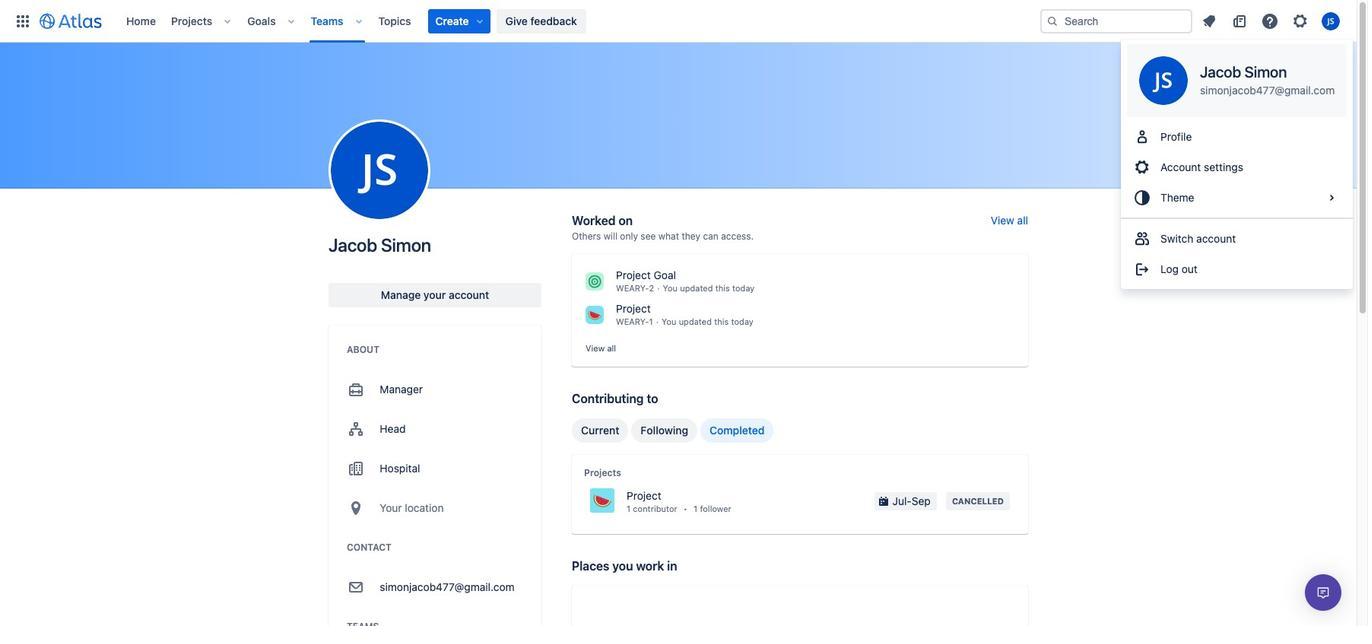 Task type: vqa. For each thing, say whether or not it's contained in the screenshot.
Create
yes



Task type: describe. For each thing, give the bounding box(es) containing it.
jacob for jacob simon
[[329, 234, 377, 256]]

head
[[380, 422, 406, 435]]

cancelled
[[952, 496, 1004, 506]]

your
[[380, 501, 402, 514]]

manage
[[381, 288, 421, 301]]

account inside manage your account link
[[449, 288, 489, 301]]

others
[[572, 231, 601, 242]]

1 vertical spatial projects
[[584, 467, 621, 478]]

in
[[667, 559, 677, 573]]

completed
[[710, 424, 765, 436]]

contributing to
[[572, 392, 658, 405]]

search image
[[1047, 15, 1059, 27]]

see
[[641, 231, 656, 242]]

following
[[641, 424, 689, 436]]

0 horizontal spatial simonjacob477@gmail.com
[[380, 580, 515, 593]]

only
[[620, 231, 638, 242]]

create
[[436, 14, 469, 27]]

log out
[[1161, 262, 1198, 275]]

out
[[1182, 262, 1198, 275]]

account settings
[[1161, 161, 1244, 173]]

home link
[[122, 9, 161, 33]]

banner containing home
[[0, 0, 1357, 43]]

simon for jacob simon simonjacob477@gmail.com
[[1245, 63, 1287, 81]]

completed button
[[701, 418, 774, 443]]

projects inside projects link
[[171, 14, 212, 27]]

1 vertical spatial project
[[616, 302, 651, 315]]

give
[[506, 14, 528, 27]]

profile
[[1161, 130, 1192, 143]]

you updated this today for project
[[662, 316, 754, 326]]

group containing profile
[[1121, 117, 1354, 218]]

account image
[[1322, 12, 1340, 30]]

give feedback
[[506, 14, 577, 27]]

jacob simon
[[329, 234, 431, 256]]

access.
[[721, 231, 754, 242]]

updated for project goal
[[680, 283, 713, 293]]

location
[[405, 501, 444, 514]]

top element
[[9, 0, 1041, 42]]

your
[[424, 288, 446, 301]]

topics link
[[374, 9, 416, 33]]

1 horizontal spatial view all link
[[991, 214, 1029, 227]]

they
[[682, 231, 701, 242]]

group containing switch account
[[1121, 218, 1354, 289]]

work
[[636, 559, 664, 573]]

will
[[604, 231, 618, 242]]

to
[[647, 392, 658, 405]]

weary- for project goal
[[616, 283, 649, 293]]

teams
[[311, 14, 344, 27]]

today for project
[[731, 316, 754, 326]]

home
[[126, 14, 156, 27]]

you
[[613, 559, 633, 573]]

follower
[[700, 503, 732, 513]]

help image
[[1261, 12, 1280, 30]]

weary-2
[[616, 283, 654, 293]]

switch account link
[[1121, 224, 1354, 254]]

hospital
[[380, 462, 420, 475]]

switch to... image
[[14, 12, 32, 30]]

view all for bottommost view all link
[[586, 343, 616, 353]]

1 vertical spatial view all link
[[586, 342, 616, 354]]

settings
[[1204, 161, 1244, 173]]

feedback
[[531, 14, 577, 27]]

updated for project
[[679, 316, 712, 326]]

what
[[659, 231, 679, 242]]

about
[[347, 344, 380, 355]]

project goal
[[616, 269, 676, 281]]

places you work in
[[572, 559, 677, 573]]

goals link
[[243, 9, 280, 33]]

current button
[[572, 418, 629, 443]]

you for project goal
[[663, 283, 678, 293]]

jul-
[[893, 494, 912, 507]]



Task type: locate. For each thing, give the bounding box(es) containing it.
weary-1
[[616, 316, 653, 326]]

view for bottommost view all link
[[586, 343, 605, 353]]

0 vertical spatial simon
[[1245, 63, 1287, 81]]

0 horizontal spatial all
[[607, 343, 616, 353]]

1 vertical spatial simonjacob477@gmail.com
[[380, 580, 515, 593]]

following button
[[632, 418, 698, 443]]

group
[[1121, 117, 1354, 218], [1121, 218, 1354, 289], [572, 418, 774, 443]]

weary-
[[616, 283, 649, 293], [616, 316, 649, 326]]

view all
[[991, 214, 1029, 227], [586, 343, 616, 353]]

1 horizontal spatial simon
[[1245, 63, 1287, 81]]

projects down current button
[[584, 467, 621, 478]]

0 vertical spatial all
[[1018, 214, 1029, 227]]

manage your account link
[[329, 283, 542, 307]]

0 horizontal spatial 1
[[627, 503, 631, 513]]

jacob simon simonjacob477@gmail.com
[[1200, 63, 1335, 97]]

current
[[581, 424, 620, 436]]

updated
[[680, 283, 713, 293], [679, 316, 712, 326]]

updated right 2
[[680, 283, 713, 293]]

jacob
[[1200, 63, 1242, 81], [329, 234, 377, 256]]

1 horizontal spatial projects
[[584, 467, 621, 478]]

1 contributor
[[627, 503, 678, 513]]

you right weary-1
[[662, 316, 677, 326]]

open intercom messenger image
[[1315, 583, 1333, 602]]

1 horizontal spatial view
[[991, 214, 1015, 227]]

contributor
[[633, 503, 678, 513]]

1 vertical spatial weary-
[[616, 316, 649, 326]]

1 horizontal spatial simonjacob477@gmail.com
[[1200, 84, 1335, 97]]

all for bottommost view all link
[[607, 343, 616, 353]]

0 vertical spatial account
[[1197, 232, 1236, 245]]

on
[[619, 214, 633, 227]]

1
[[649, 316, 653, 326], [627, 503, 631, 513], [694, 503, 698, 513]]

contact
[[347, 542, 392, 553]]

you
[[663, 283, 678, 293], [662, 316, 677, 326]]

1 vertical spatial view all
[[586, 343, 616, 353]]

account settings link
[[1121, 152, 1354, 183]]

manage your account
[[381, 288, 489, 301]]

simonjacob477@gmail.com
[[1200, 84, 1335, 97], [380, 580, 515, 593]]

2 weary- from the top
[[616, 316, 649, 326]]

0 horizontal spatial jacob
[[329, 234, 377, 256]]

0 vertical spatial weary-
[[616, 283, 649, 293]]

1 horizontal spatial account
[[1197, 232, 1236, 245]]

0 vertical spatial simonjacob477@gmail.com
[[1200, 84, 1335, 97]]

0 horizontal spatial projects
[[171, 14, 212, 27]]

this for project
[[714, 316, 729, 326]]

switch account
[[1161, 232, 1236, 245]]

goals
[[247, 14, 276, 27]]

0 vertical spatial view all
[[991, 214, 1029, 227]]

account
[[1161, 161, 1201, 173]]

0 vertical spatial you
[[663, 283, 678, 293]]

goal
[[654, 269, 676, 281]]

projects right home
[[171, 14, 212, 27]]

log out link
[[1121, 254, 1354, 285]]

today for project goal
[[733, 283, 755, 293]]

all for rightmost view all link
[[1018, 214, 1029, 227]]

project up weary-2
[[616, 269, 651, 281]]

worked
[[572, 214, 616, 227]]

topics
[[379, 14, 411, 27]]

1 horizontal spatial all
[[1018, 214, 1029, 227]]

projects link
[[167, 9, 217, 33]]

1 vertical spatial you
[[662, 316, 677, 326]]

places
[[572, 559, 610, 573]]

1 horizontal spatial jacob
[[1200, 63, 1242, 81]]

2 vertical spatial project
[[627, 489, 662, 502]]

1 vertical spatial jacob
[[329, 234, 377, 256]]

you for project
[[662, 316, 677, 326]]

project
[[616, 269, 651, 281], [616, 302, 651, 315], [627, 489, 662, 502]]

Search field
[[1041, 9, 1193, 33]]

1 vertical spatial account
[[449, 288, 489, 301]]

1 left follower
[[694, 503, 698, 513]]

view for rightmost view all link
[[991, 214, 1015, 227]]

this for project goal
[[716, 283, 730, 293]]

switch
[[1161, 232, 1194, 245]]

view all for rightmost view all link
[[991, 214, 1029, 227]]

0 vertical spatial projects
[[171, 14, 212, 27]]

2
[[649, 283, 654, 293]]

you updated this today for project goal
[[663, 283, 755, 293]]

view
[[991, 214, 1015, 227], [586, 343, 605, 353]]

simon down help icon
[[1245, 63, 1287, 81]]

account
[[1197, 232, 1236, 245], [449, 288, 489, 301]]

1 for 1 contributor
[[627, 503, 631, 513]]

you updated this today
[[663, 283, 755, 293], [662, 316, 754, 326]]

0 vertical spatial project
[[616, 269, 651, 281]]

0 horizontal spatial simon
[[381, 234, 431, 256]]

0 vertical spatial this
[[716, 283, 730, 293]]

1 left contributor
[[627, 503, 631, 513]]

jul-sep
[[893, 494, 931, 507]]

0 horizontal spatial view all
[[586, 343, 616, 353]]

1 vertical spatial view
[[586, 343, 605, 353]]

2 horizontal spatial 1
[[694, 503, 698, 513]]

worked on
[[572, 214, 633, 227]]

0 vertical spatial jacob
[[1200, 63, 1242, 81]]

0 horizontal spatial account
[[449, 288, 489, 301]]

jacob inside jacob simon simonjacob477@gmail.com
[[1200, 63, 1242, 81]]

1 horizontal spatial view all
[[991, 214, 1029, 227]]

1 vertical spatial all
[[607, 343, 616, 353]]

manager
[[380, 383, 423, 396]]

account inside switch account link
[[1197, 232, 1236, 245]]

0 vertical spatial updated
[[680, 283, 713, 293]]

1 weary- from the top
[[616, 283, 649, 293]]

today
[[733, 283, 755, 293], [731, 316, 754, 326]]

simon for jacob simon
[[381, 234, 431, 256]]

settings image
[[1292, 12, 1310, 30]]

teams link
[[306, 9, 348, 33]]

1 vertical spatial updated
[[679, 316, 712, 326]]

1 down 2
[[649, 316, 653, 326]]

0 horizontal spatial view all link
[[586, 342, 616, 354]]

simon
[[1245, 63, 1287, 81], [381, 234, 431, 256]]

all
[[1018, 214, 1029, 227], [607, 343, 616, 353]]

1 vertical spatial you updated this today
[[662, 316, 754, 326]]

contributing
[[572, 392, 644, 405]]

0 vertical spatial you updated this today
[[663, 283, 755, 293]]

updated right weary-1
[[679, 316, 712, 326]]

give feedback button
[[496, 9, 586, 33]]

account right your
[[449, 288, 489, 301]]

profile link
[[1121, 122, 1354, 152]]

1 vertical spatial simon
[[381, 234, 431, 256]]

your location
[[380, 501, 444, 514]]

profile image actions image
[[370, 161, 389, 180]]

1 vertical spatial this
[[714, 316, 729, 326]]

theme
[[1161, 191, 1195, 204]]

0 horizontal spatial view
[[586, 343, 605, 353]]

0 vertical spatial view all link
[[991, 214, 1029, 227]]

this
[[716, 283, 730, 293], [714, 316, 729, 326]]

1 for 1 follower
[[694, 503, 698, 513]]

can
[[703, 231, 719, 242]]

theme button
[[1121, 183, 1354, 213]]

1 vertical spatial today
[[731, 316, 754, 326]]

you down goal
[[663, 283, 678, 293]]

others will only see what they can access.
[[572, 231, 754, 242]]

group containing current
[[572, 418, 774, 443]]

1 horizontal spatial 1
[[649, 316, 653, 326]]

simon up manage at the left top of page
[[381, 234, 431, 256]]

view all link
[[991, 214, 1029, 227], [586, 342, 616, 354]]

sep
[[912, 494, 931, 507]]

weary- down weary-2
[[616, 316, 649, 326]]

create button
[[428, 9, 490, 33]]

weary- for project
[[616, 316, 649, 326]]

banner
[[0, 0, 1357, 43]]

log
[[1161, 262, 1179, 275]]

notifications image
[[1200, 12, 1219, 30]]

projects
[[171, 14, 212, 27], [584, 467, 621, 478]]

simon inside jacob simon simonjacob477@gmail.com
[[1245, 63, 1287, 81]]

project up 1 contributor
[[627, 489, 662, 502]]

weary- down project goal
[[616, 283, 649, 293]]

jacob for jacob simon simonjacob477@gmail.com
[[1200, 63, 1242, 81]]

0 vertical spatial view
[[991, 214, 1015, 227]]

1 follower
[[694, 503, 732, 513]]

project up weary-1
[[616, 302, 651, 315]]

0 vertical spatial today
[[733, 283, 755, 293]]

account up log out link
[[1197, 232, 1236, 245]]



